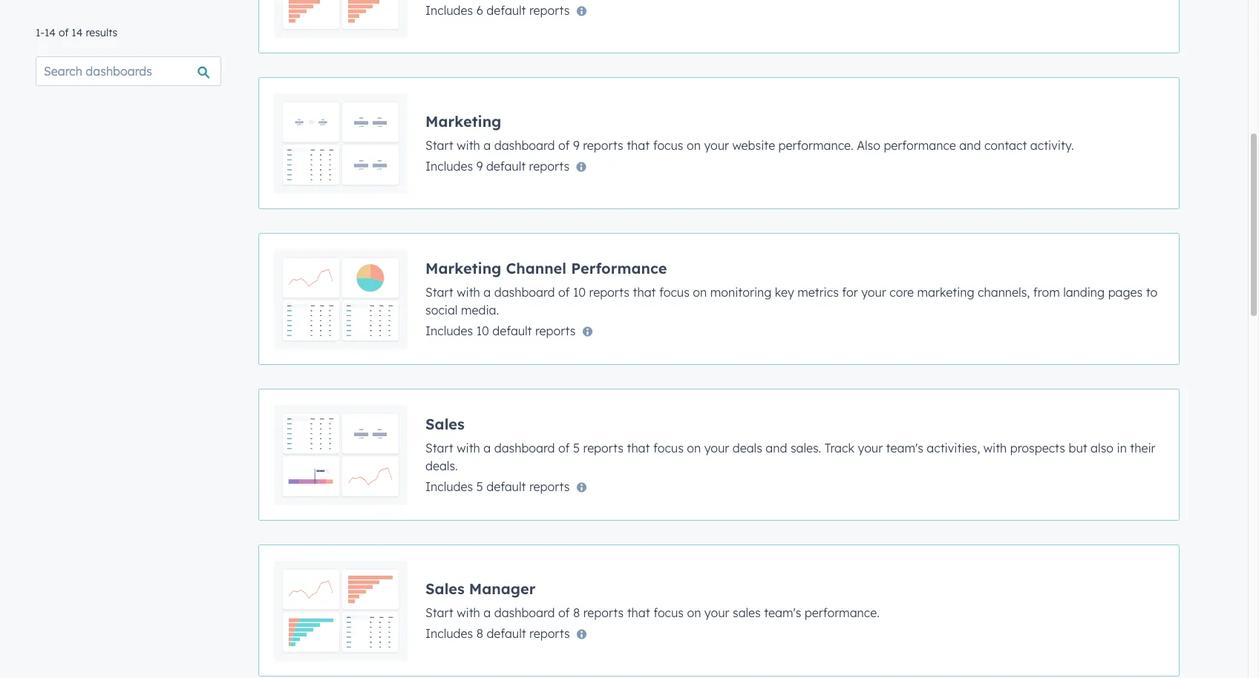 Task type: describe. For each thing, give the bounding box(es) containing it.
reports inside sales start with a dashboard of 5 reports that focus on your deals and sales. track your team's activities, with prospects but also in their deals.
[[583, 441, 624, 456]]

default for sales manager
[[487, 626, 526, 641]]

default inside 'includes 6 default reports' option
[[487, 3, 526, 17]]

includes for marketing channel performance
[[425, 323, 473, 338]]

a inside marketing start with a dashboard of 9 reports that focus on your website performance. also performance and contact activity.
[[484, 138, 491, 153]]

0 horizontal spatial 9
[[476, 159, 483, 173]]

that inside sales manager start with a dashboard of 8 reports that focus on your sales team's performance.
[[627, 606, 650, 620]]

includes 10 default reports
[[425, 323, 576, 338]]

Includes 6 default reports checkbox
[[258, 0, 1180, 53]]

includes 9 default reports
[[425, 159, 570, 173]]

start inside marketing channel performance start with a dashboard of 10 reports that focus on monitoring key metrics for your core marketing channels, from landing pages to social media.
[[425, 285, 453, 300]]

includes for sales
[[425, 479, 473, 494]]

team's inside sales manager start with a dashboard of 8 reports that focus on your sales team's performance.
[[764, 606, 801, 620]]

also
[[857, 138, 881, 153]]

marketing image
[[274, 93, 408, 194]]

dashboard inside marketing start with a dashboard of 9 reports that focus on your website performance. also performance and contact activity.
[[494, 138, 555, 153]]

your right the track
[[858, 441, 883, 456]]

none checkbox marketing
[[258, 77, 1180, 209]]

none checkbox sales
[[258, 389, 1180, 521]]

manager
[[469, 580, 536, 598]]

their
[[1130, 441, 1156, 456]]

marketing
[[917, 285, 975, 300]]

on inside sales manager start with a dashboard of 8 reports that focus on your sales team's performance.
[[687, 606, 701, 620]]

dashboard inside sales manager start with a dashboard of 8 reports that focus on your sales team's performance.
[[494, 606, 555, 620]]

deals
[[733, 441, 763, 456]]

focus inside sales manager start with a dashboard of 8 reports that focus on your sales team's performance.
[[654, 606, 684, 620]]

with up deals.
[[457, 441, 480, 456]]

pages
[[1108, 285, 1143, 300]]

default for marketing channel performance
[[492, 323, 532, 338]]

that inside marketing start with a dashboard of 9 reports that focus on your website performance. also performance and contact activity.
[[627, 138, 650, 153]]

1 vertical spatial 5
[[476, 479, 483, 494]]

marketing channel performance image
[[274, 249, 408, 350]]

sales
[[733, 606, 761, 620]]

5 inside sales start with a dashboard of 5 reports that focus on your deals and sales. track your team's activities, with prospects but also in their deals.
[[573, 441, 580, 456]]

your inside sales manager start with a dashboard of 8 reports that focus on your sales team's performance.
[[705, 606, 730, 620]]

on inside sales start with a dashboard of 5 reports that focus on your deals and sales. track your team's activities, with prospects but also in their deals.
[[687, 441, 701, 456]]

that inside marketing channel performance start with a dashboard of 10 reports that focus on monitoring key metrics for your core marketing channels, from landing pages to social media.
[[633, 285, 656, 300]]

in
[[1117, 441, 1127, 456]]

8 inside sales manager start with a dashboard of 8 reports that focus on your sales team's performance.
[[573, 606, 580, 620]]

2 14 from the left
[[72, 26, 83, 39]]

performance
[[571, 259, 667, 277]]

10 inside marketing channel performance start with a dashboard of 10 reports that focus on monitoring key metrics for your core marketing channels, from landing pages to social media.
[[573, 285, 586, 300]]

also
[[1091, 441, 1114, 456]]

dashboard inside sales start with a dashboard of 5 reports that focus on your deals and sales. track your team's activities, with prospects but also in their deals.
[[494, 441, 555, 456]]

channel
[[506, 259, 567, 277]]

of inside sales start with a dashboard of 5 reports that focus on your deals and sales. track your team's activities, with prospects but also in their deals.
[[558, 441, 570, 456]]

of inside marketing channel performance start with a dashboard of 10 reports that focus on monitoring key metrics for your core marketing channels, from landing pages to social media.
[[558, 285, 570, 300]]

Search search field
[[36, 56, 221, 86]]

website
[[733, 138, 775, 153]]

a inside sales manager start with a dashboard of 8 reports that focus on your sales team's performance.
[[484, 606, 491, 620]]

social
[[425, 303, 458, 317]]

your inside marketing channel performance start with a dashboard of 10 reports that focus on monitoring key metrics for your core marketing channels, from landing pages to social media.
[[862, 285, 886, 300]]

none checkbox sales manager
[[258, 545, 1180, 677]]

deals.
[[425, 459, 458, 473]]

a inside sales start with a dashboard of 5 reports that focus on your deals and sales. track your team's activities, with prospects but also in their deals.
[[484, 441, 491, 456]]

your inside marketing start with a dashboard of 9 reports that focus on your website performance. also performance and contact activity.
[[704, 138, 729, 153]]

reports inside sales manager start with a dashboard of 8 reports that focus on your sales team's performance.
[[583, 606, 624, 620]]

1 14 from the left
[[44, 26, 56, 39]]

1-
[[36, 26, 45, 39]]

focus inside marketing start with a dashboard of 9 reports that focus on your website performance. also performance and contact activity.
[[653, 138, 684, 153]]

focus inside marketing channel performance start with a dashboard of 10 reports that focus on monitoring key metrics for your core marketing channels, from landing pages to social media.
[[659, 285, 690, 300]]

reports inside marketing channel performance start with a dashboard of 10 reports that focus on monitoring key metrics for your core marketing channels, from landing pages to social media.
[[589, 285, 630, 300]]

with inside marketing start with a dashboard of 9 reports that focus on your website performance. also performance and contact activity.
[[457, 138, 480, 153]]

email overview image
[[274, 0, 408, 38]]

sales for sales manager
[[425, 580, 465, 598]]

but
[[1069, 441, 1088, 456]]

1 vertical spatial 10
[[476, 323, 489, 338]]

reports inside marketing start with a dashboard of 9 reports that focus on your website performance. also performance and contact activity.
[[583, 138, 624, 153]]

includes 5 default reports
[[425, 479, 570, 494]]

prospects
[[1010, 441, 1066, 456]]

start inside marketing start with a dashboard of 9 reports that focus on your website performance. also performance and contact activity.
[[425, 138, 453, 153]]

and inside marketing start with a dashboard of 9 reports that focus on your website performance. also performance and contact activity.
[[960, 138, 981, 153]]

on inside marketing start with a dashboard of 9 reports that focus on your website performance. also performance and contact activity.
[[687, 138, 701, 153]]

of inside sales manager start with a dashboard of 8 reports that focus on your sales team's performance.
[[558, 606, 570, 620]]

with inside sales manager start with a dashboard of 8 reports that focus on your sales team's performance.
[[457, 606, 480, 620]]

marketing for start
[[425, 112, 501, 130]]

with inside marketing channel performance start with a dashboard of 10 reports that focus on monitoring key metrics for your core marketing channels, from landing pages to social media.
[[457, 285, 480, 300]]



Task type: vqa. For each thing, say whether or not it's contained in the screenshot.
9 within Marketing Start with a dashboard of 9 reports that focus on your website performance. Also performance and contact activity.
yes



Task type: locate. For each thing, give the bounding box(es) containing it.
start inside sales manager start with a dashboard of 8 reports that focus on your sales team's performance.
[[425, 606, 453, 620]]

and inside sales start with a dashboard of 5 reports that focus on your deals and sales. track your team's activities, with prospects but also in their deals.
[[766, 441, 787, 456]]

of
[[59, 26, 69, 39], [558, 138, 570, 153], [558, 285, 570, 300], [558, 441, 570, 456], [558, 606, 570, 620]]

sales
[[425, 415, 465, 433], [425, 580, 465, 598]]

activities,
[[927, 441, 980, 456]]

marketing
[[425, 112, 501, 130], [425, 259, 501, 277]]

1 horizontal spatial 8
[[573, 606, 580, 620]]

1 vertical spatial none checkbox
[[258, 233, 1180, 365]]

4 a from the top
[[484, 606, 491, 620]]

includes 8 default reports
[[425, 626, 570, 641]]

start inside sales start with a dashboard of 5 reports that focus on your deals and sales. track your team's activities, with prospects but also in their deals.
[[425, 441, 453, 456]]

6
[[476, 3, 483, 17]]

None checkbox
[[258, 389, 1180, 521], [258, 545, 1180, 677]]

a up media.
[[484, 285, 491, 300]]

0 horizontal spatial 5
[[476, 479, 483, 494]]

1 dashboard from the top
[[494, 138, 555, 153]]

default for sales
[[487, 479, 526, 494]]

performance. inside sales manager start with a dashboard of 8 reports that focus on your sales team's performance.
[[805, 606, 880, 620]]

2 start from the top
[[425, 285, 453, 300]]

sales image
[[274, 405, 408, 506]]

sales.
[[791, 441, 821, 456]]

default inside sales manager checkbox
[[487, 626, 526, 641]]

and left contact
[[960, 138, 981, 153]]

1 vertical spatial marketing
[[425, 259, 501, 277]]

4 dashboard from the top
[[494, 606, 555, 620]]

None checkbox
[[258, 77, 1180, 209], [258, 233, 1180, 365]]

sales start with a dashboard of 5 reports that focus on your deals and sales. track your team's activities, with prospects but also in their deals.
[[425, 415, 1156, 473]]

results
[[86, 26, 118, 39]]

3 a from the top
[[484, 441, 491, 456]]

your left sales
[[705, 606, 730, 620]]

dashboard down "manager"
[[494, 606, 555, 620]]

with up includes 8 default reports
[[457, 606, 480, 620]]

1 none checkbox from the top
[[258, 389, 1180, 521]]

channels,
[[978, 285, 1030, 300]]

1 horizontal spatial 5
[[573, 441, 580, 456]]

on inside marketing channel performance start with a dashboard of 10 reports that focus on monitoring key metrics for your core marketing channels, from landing pages to social media.
[[693, 285, 707, 300]]

0 vertical spatial and
[[960, 138, 981, 153]]

2 a from the top
[[484, 285, 491, 300]]

performance. inside marketing start with a dashboard of 9 reports that focus on your website performance. also performance and contact activity.
[[779, 138, 854, 153]]

2 marketing from the top
[[425, 259, 501, 277]]

includes for sales manager
[[425, 626, 473, 641]]

on left deals
[[687, 441, 701, 456]]

includes
[[425, 3, 473, 17], [425, 159, 473, 173], [425, 323, 473, 338], [425, 479, 473, 494], [425, 626, 473, 641]]

key
[[775, 285, 794, 300]]

focus
[[653, 138, 684, 153], [659, 285, 690, 300], [653, 441, 684, 456], [654, 606, 684, 620]]

3 start from the top
[[425, 441, 453, 456]]

your right for
[[862, 285, 886, 300]]

team's
[[886, 441, 924, 456], [764, 606, 801, 620]]

none checkbox containing marketing channel performance
[[258, 233, 1180, 365]]

1 vertical spatial team's
[[764, 606, 801, 620]]

2 dashboard from the top
[[494, 285, 555, 300]]

landing
[[1063, 285, 1105, 300]]

1 vertical spatial 8
[[476, 626, 483, 641]]

on left sales
[[687, 606, 701, 620]]

2 none checkbox from the top
[[258, 545, 1180, 677]]

3 dashboard from the top
[[494, 441, 555, 456]]

1 vertical spatial and
[[766, 441, 787, 456]]

start up social
[[425, 285, 453, 300]]

with up includes 9 default reports
[[457, 138, 480, 153]]

default for marketing
[[486, 159, 526, 173]]

1 vertical spatial performance.
[[805, 606, 880, 620]]

marketing start with a dashboard of 9 reports that focus on your website performance. also performance and contact activity.
[[425, 112, 1074, 153]]

your left website
[[704, 138, 729, 153]]

9
[[573, 138, 580, 153], [476, 159, 483, 173]]

1 horizontal spatial 10
[[573, 285, 586, 300]]

marketing up includes 9 default reports
[[425, 112, 501, 130]]

1 vertical spatial sales
[[425, 580, 465, 598]]

on left website
[[687, 138, 701, 153]]

4 includes from the top
[[425, 479, 473, 494]]

marketing for channel
[[425, 259, 501, 277]]

track
[[825, 441, 855, 456]]

team's right sales
[[764, 606, 801, 620]]

and right deals
[[766, 441, 787, 456]]

dashboard down channel
[[494, 285, 555, 300]]

1 horizontal spatial team's
[[886, 441, 924, 456]]

1 a from the top
[[484, 138, 491, 153]]

contact
[[985, 138, 1027, 153]]

sales manager start with a dashboard of 8 reports that focus on your sales team's performance.
[[425, 580, 880, 620]]

a up includes 5 default reports
[[484, 441, 491, 456]]

to
[[1146, 285, 1158, 300]]

14
[[44, 26, 56, 39], [72, 26, 83, 39]]

10
[[573, 285, 586, 300], [476, 323, 489, 338]]

of inside marketing start with a dashboard of 9 reports that focus on your website performance. also performance and contact activity.
[[558, 138, 570, 153]]

marketing inside marketing channel performance start with a dashboard of 10 reports that focus on monitoring key metrics for your core marketing channels, from landing pages to social media.
[[425, 259, 501, 277]]

0 vertical spatial team's
[[886, 441, 924, 456]]

performance.
[[779, 138, 854, 153], [805, 606, 880, 620]]

default inside sales checkbox
[[487, 479, 526, 494]]

0 horizontal spatial 14
[[44, 26, 56, 39]]

on
[[687, 138, 701, 153], [693, 285, 707, 300], [687, 441, 701, 456], [687, 606, 701, 620]]

includes for marketing
[[425, 159, 473, 173]]

0 vertical spatial none checkbox
[[258, 77, 1180, 209]]

9 inside marketing start with a dashboard of 9 reports that focus on your website performance. also performance and contact activity.
[[573, 138, 580, 153]]

dashboard inside marketing channel performance start with a dashboard of 10 reports that focus on monitoring key metrics for your core marketing channels, from landing pages to social media.
[[494, 285, 555, 300]]

2 sales from the top
[[425, 580, 465, 598]]

1 includes from the top
[[425, 3, 473, 17]]

1 horizontal spatial 14
[[72, 26, 83, 39]]

metrics
[[798, 285, 839, 300]]

default
[[487, 3, 526, 17], [486, 159, 526, 173], [492, 323, 532, 338], [487, 479, 526, 494], [487, 626, 526, 641]]

1 vertical spatial 9
[[476, 159, 483, 173]]

1 vertical spatial none checkbox
[[258, 545, 1180, 677]]

1 horizontal spatial 9
[[573, 138, 580, 153]]

includes 6 default reports
[[425, 3, 570, 17]]

10 down media.
[[476, 323, 489, 338]]

5
[[573, 441, 580, 456], [476, 479, 483, 494]]

for
[[842, 285, 858, 300]]

a inside marketing channel performance start with a dashboard of 10 reports that focus on monitoring key metrics for your core marketing channels, from landing pages to social media.
[[484, 285, 491, 300]]

0 horizontal spatial and
[[766, 441, 787, 456]]

4 start from the top
[[425, 606, 453, 620]]

1 horizontal spatial and
[[960, 138, 981, 153]]

marketing up media.
[[425, 259, 501, 277]]

none checkbox containing sales manager
[[258, 545, 1180, 677]]

start up includes 9 default reports
[[425, 138, 453, 153]]

that
[[627, 138, 650, 153], [633, 285, 656, 300], [627, 441, 650, 456], [627, 606, 650, 620]]

focus inside sales start with a dashboard of 5 reports that focus on your deals and sales. track your team's activities, with prospects but also in their deals.
[[653, 441, 684, 456]]

your
[[704, 138, 729, 153], [862, 285, 886, 300], [704, 441, 729, 456], [858, 441, 883, 456], [705, 606, 730, 620]]

none checkbox marketing channel performance
[[258, 233, 1180, 365]]

5 includes from the top
[[425, 626, 473, 641]]

sales up deals.
[[425, 415, 465, 433]]

with up media.
[[457, 285, 480, 300]]

team's inside sales start with a dashboard of 5 reports that focus on your deals and sales. track your team's activities, with prospects but also in their deals.
[[886, 441, 924, 456]]

0 horizontal spatial 8
[[476, 626, 483, 641]]

0 vertical spatial performance.
[[779, 138, 854, 153]]

team's left activities,
[[886, 441, 924, 456]]

10 down performance
[[573, 285, 586, 300]]

0 vertical spatial sales
[[425, 415, 465, 433]]

activity.
[[1031, 138, 1074, 153]]

your left deals
[[704, 441, 729, 456]]

0 vertical spatial 9
[[573, 138, 580, 153]]

sales inside sales manager start with a dashboard of 8 reports that focus on your sales team's performance.
[[425, 580, 465, 598]]

3 includes from the top
[[425, 323, 473, 338]]

marketing channel performance start with a dashboard of 10 reports that focus on monitoring key metrics for your core marketing channels, from landing pages to social media.
[[425, 259, 1158, 317]]

a
[[484, 138, 491, 153], [484, 285, 491, 300], [484, 441, 491, 456], [484, 606, 491, 620]]

on left monitoring at the top right of the page
[[693, 285, 707, 300]]

sales inside sales start with a dashboard of 5 reports that focus on your deals and sales. track your team's activities, with prospects but also in their deals.
[[425, 415, 465, 433]]

reports
[[529, 3, 570, 17], [583, 138, 624, 153], [529, 159, 570, 173], [589, 285, 630, 300], [535, 323, 576, 338], [583, 441, 624, 456], [529, 479, 570, 494], [583, 606, 624, 620], [530, 626, 570, 641]]

0 horizontal spatial 10
[[476, 323, 489, 338]]

with right activities,
[[984, 441, 1007, 456]]

0 horizontal spatial team's
[[764, 606, 801, 620]]

1 sales from the top
[[425, 415, 465, 433]]

0 vertical spatial 8
[[573, 606, 580, 620]]

sales for sales
[[425, 415, 465, 433]]

1-14 of 14 results
[[36, 26, 118, 39]]

with
[[457, 138, 480, 153], [457, 285, 480, 300], [457, 441, 480, 456], [984, 441, 1007, 456], [457, 606, 480, 620]]

0 vertical spatial 10
[[573, 285, 586, 300]]

from
[[1033, 285, 1060, 300]]

1 marketing from the top
[[425, 112, 501, 130]]

start up includes 8 default reports
[[425, 606, 453, 620]]

2 includes from the top
[[425, 159, 473, 173]]

sales manager image
[[274, 561, 408, 662]]

dashboard
[[494, 138, 555, 153], [494, 285, 555, 300], [494, 441, 555, 456], [494, 606, 555, 620]]

dashboard up includes 5 default reports
[[494, 441, 555, 456]]

0 vertical spatial 5
[[573, 441, 580, 456]]

sales left "manager"
[[425, 580, 465, 598]]

media.
[[461, 303, 499, 317]]

marketing inside marketing start with a dashboard of 9 reports that focus on your website performance. also performance and contact activity.
[[425, 112, 501, 130]]

none checkbox containing marketing
[[258, 77, 1180, 209]]

0 vertical spatial marketing
[[425, 112, 501, 130]]

dashboard up includes 9 default reports
[[494, 138, 555, 153]]

1 start from the top
[[425, 138, 453, 153]]

0 vertical spatial none checkbox
[[258, 389, 1180, 521]]

performance
[[884, 138, 956, 153]]

start
[[425, 138, 453, 153], [425, 285, 453, 300], [425, 441, 453, 456], [425, 606, 453, 620]]

a up includes 8 default reports
[[484, 606, 491, 620]]

none checkbox containing sales
[[258, 389, 1180, 521]]

1 none checkbox from the top
[[258, 77, 1180, 209]]

core
[[890, 285, 914, 300]]

a up includes 9 default reports
[[484, 138, 491, 153]]

2 none checkbox from the top
[[258, 233, 1180, 365]]

and
[[960, 138, 981, 153], [766, 441, 787, 456]]

monitoring
[[710, 285, 772, 300]]

that inside sales start with a dashboard of 5 reports that focus on your deals and sales. track your team's activities, with prospects but also in their deals.
[[627, 441, 650, 456]]

start up deals.
[[425, 441, 453, 456]]

8
[[573, 606, 580, 620], [476, 626, 483, 641]]



